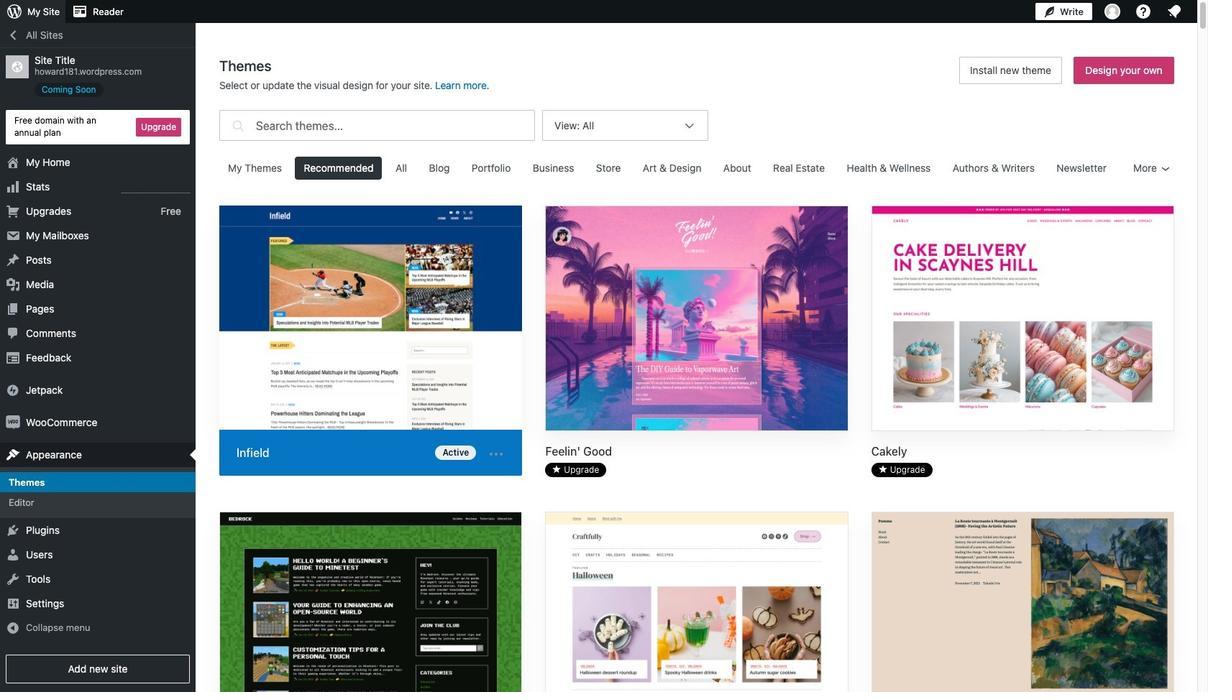 Task type: describe. For each thing, give the bounding box(es) containing it.
open search image
[[229, 107, 247, 145]]

help image
[[1135, 3, 1152, 20]]

manage your notifications image
[[1166, 3, 1183, 20]]

2 img image from the top
[[6, 415, 20, 430]]

cakely is a business theme perfect for bakers or cake makers with a vibrant colour. image
[[872, 206, 1174, 433]]

my profile image
[[1105, 4, 1121, 19]]



Task type: locate. For each thing, give the bounding box(es) containing it.
1 vertical spatial img image
[[6, 415, 20, 430]]

img image
[[6, 383, 20, 398], [6, 415, 20, 430]]

0 vertical spatial img image
[[6, 383, 20, 398]]

a passionate sports fan blog celebrating your favorite game. image
[[219, 206, 522, 433]]

highest hourly views 0 image
[[122, 184, 190, 193]]

a cheerful wordpress blogging theme dedicated to all things homemade and delightful. image
[[546, 513, 848, 693]]

inspired by the iconic worlds of minecraft and minetest, bedrock is a blog theme that reminds the immersive experience of these games. image
[[220, 513, 522, 693]]

pomme is a simple portfolio theme for painters. image
[[872, 513, 1174, 693]]

more options for theme infield image
[[488, 446, 505, 463]]

Search search field
[[256, 111, 535, 140]]

None search field
[[219, 107, 535, 145]]

1 img image from the top
[[6, 383, 20, 398]]

a blog theme with a bold vaporwave aesthetic. its nostalgic atmosphere pays homage to the 80s and early 90s. image
[[546, 206, 848, 433]]



Task type: vqa. For each thing, say whether or not it's contained in the screenshot.
bottom All
no



